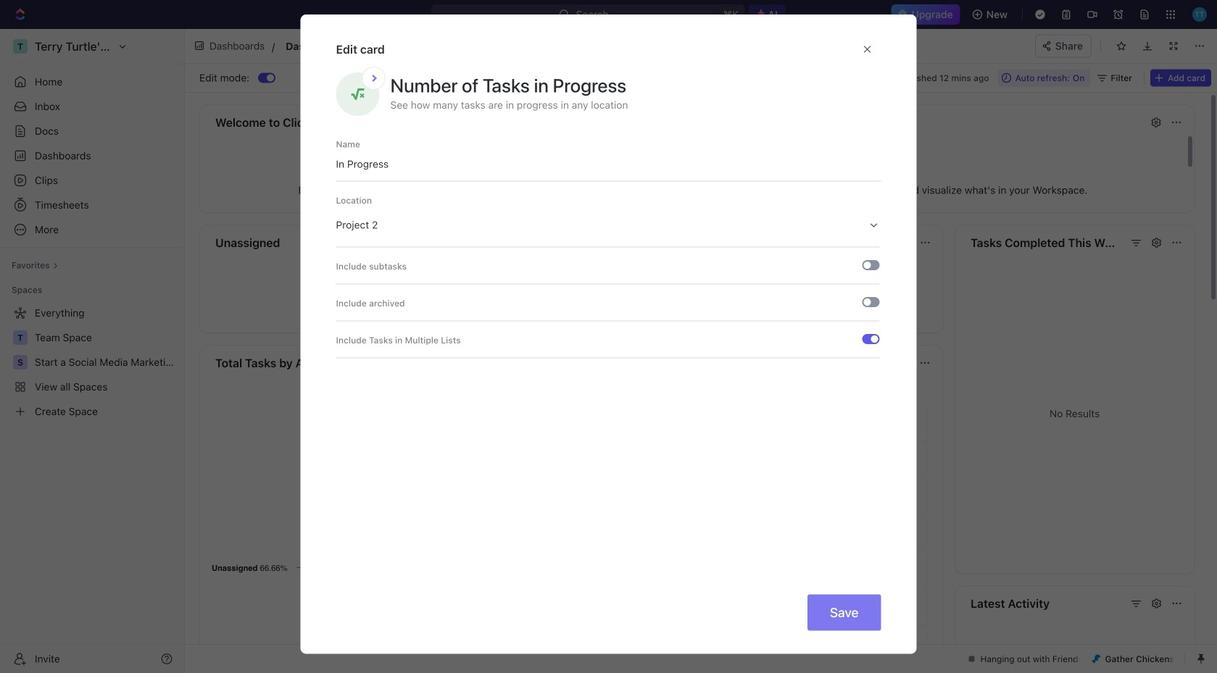 Task type: vqa. For each thing, say whether or not it's contained in the screenshot.
private
no



Task type: locate. For each thing, give the bounding box(es) containing it.
drumstick bite image
[[1093, 655, 1101, 664]]

None text field
[[286, 37, 602, 55]]

tree
[[6, 302, 178, 424]]

tree inside sidebar navigation
[[6, 302, 178, 424]]



Task type: describe. For each thing, give the bounding box(es) containing it.
sidebar navigation
[[0, 29, 185, 674]]

Card name text field
[[336, 151, 882, 177]]



